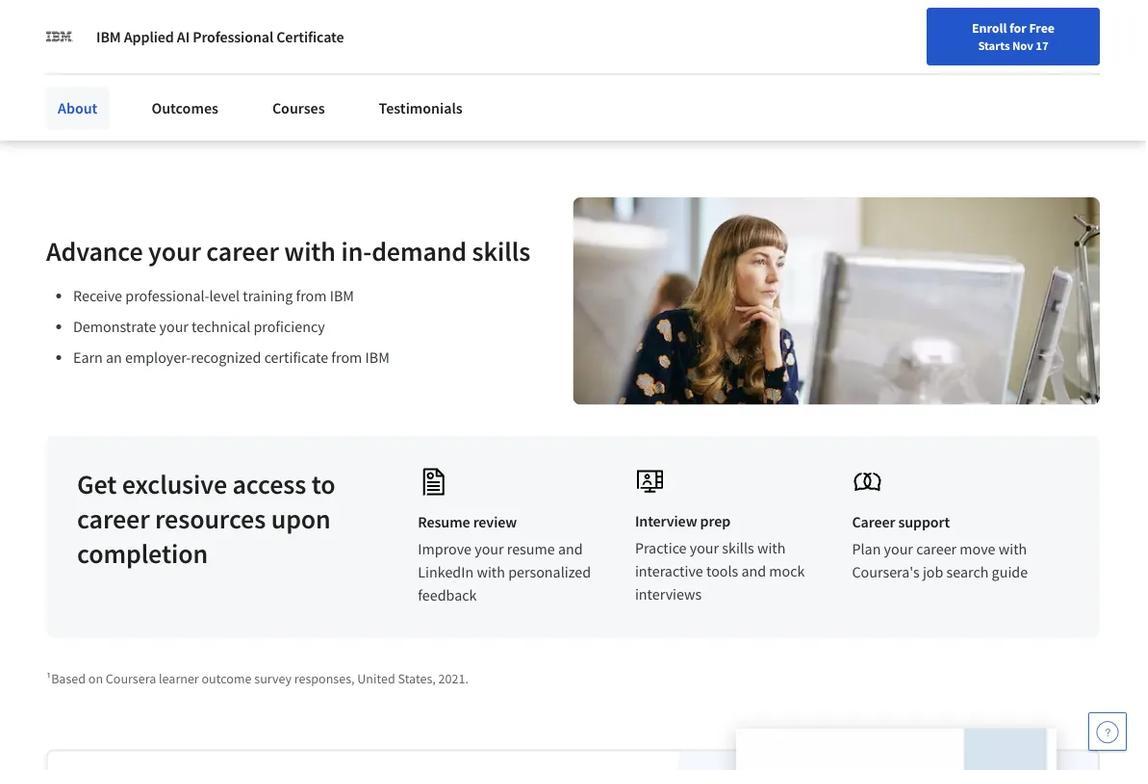Task type: vqa. For each thing, say whether or not it's contained in the screenshot.
IBM to the middle
yes



Task type: describe. For each thing, give the bounding box(es) containing it.
personalized
[[509, 563, 591, 582]]

0 vertical spatial coursera
[[200, 83, 260, 102]]

top
[[338, 0, 377, 26]]

1 horizontal spatial in-
[[341, 234, 372, 268]]

exclusive
[[122, 467, 227, 501]]

ibm applied ai professional certificate
[[96, 27, 344, 46]]

your down professional-
[[159, 317, 189, 336]]

training
[[243, 286, 293, 305]]

demand inside see how employees at top companies are mastering in-demand skills
[[109, 27, 204, 61]]

move
[[960, 540, 996, 559]]

see how employees at top companies are mastering in-demand skills
[[78, 0, 671, 61]]

individuals
[[52, 10, 128, 29]]

states,
[[398, 670, 436, 687]]

0 vertical spatial career
[[206, 234, 279, 268]]

prep
[[701, 512, 731, 531]]

17
[[1036, 38, 1049, 53]]

business
[[286, 83, 345, 102]]

resume
[[507, 540, 555, 559]]

interview
[[635, 512, 698, 531]]

receive
[[73, 286, 122, 305]]

learner
[[159, 670, 199, 687]]

for inside enroll for free starts nov 17
[[1010, 19, 1027, 37]]

completion
[[77, 536, 208, 570]]

professional-
[[125, 286, 209, 305]]

0 vertical spatial career
[[748, 61, 785, 78]]

1 vertical spatial ibm
[[330, 286, 354, 305]]

resume
[[418, 513, 470, 532]]

get
[[77, 467, 117, 501]]

courses
[[272, 98, 325, 117]]

skills inside see how employees at top companies are mastering in-demand skills
[[209, 27, 268, 61]]

advance your career with in-demand skills
[[46, 234, 531, 268]]

resources
[[155, 502, 266, 535]]

with up the training
[[284, 234, 336, 268]]

your up professional-
[[148, 234, 201, 268]]

on
[[88, 670, 103, 687]]

0 vertical spatial ibm
[[96, 27, 121, 46]]

with inside interview prep practice your skills with interactive tools and mock interviews
[[758, 539, 786, 558]]

free
[[1030, 19, 1055, 37]]

with inside 'career support plan your career move with coursera's job search guide'
[[999, 540, 1028, 559]]

enroll for free starts nov 17
[[973, 19, 1055, 53]]

survey
[[255, 670, 292, 687]]

interactive
[[635, 562, 704, 581]]

earn
[[73, 348, 103, 367]]

demonstrate your technical proficiency
[[73, 317, 325, 336]]

1 vertical spatial demand
[[372, 234, 467, 268]]

employer-
[[125, 348, 191, 367]]

interview prep practice your skills with interactive tools and mock interviews
[[635, 512, 806, 604]]

are
[[513, 0, 550, 26]]

find your new career link
[[654, 58, 794, 82]]

learn
[[78, 83, 116, 102]]

get exclusive access to career resources upon completion
[[77, 467, 336, 570]]

earn an employer-recognized certificate from ibm
[[73, 348, 390, 367]]

proficiency
[[254, 317, 325, 336]]

0 horizontal spatial for
[[263, 83, 283, 102]]

about
[[157, 83, 197, 102]]

an
[[106, 348, 122, 367]]

starts
[[979, 38, 1011, 53]]

english
[[829, 60, 876, 79]]

find your new career
[[664, 61, 785, 78]]

companies
[[383, 0, 507, 26]]

0 horizontal spatial from
[[296, 286, 327, 305]]

practice
[[635, 539, 687, 558]]

courses link
[[261, 87, 337, 129]]

review
[[473, 513, 517, 532]]

ai
[[177, 27, 190, 46]]

and inside interview prep practice your skills with interactive tools and mock interviews
[[742, 562, 767, 581]]

learn more about coursera for business link
[[78, 83, 345, 102]]

resume review improve your resume and linkedin with personalized feedback
[[418, 513, 591, 605]]

more
[[119, 83, 154, 102]]

your inside resume review improve your resume and linkedin with personalized feedback
[[475, 540, 504, 559]]

job
[[923, 563, 944, 582]]

search
[[947, 563, 989, 582]]

outcomes
[[152, 98, 218, 117]]

testimonials
[[379, 98, 463, 117]]

help center image
[[1097, 720, 1120, 743]]

outcome
[[202, 670, 252, 687]]

professional
[[193, 27, 274, 46]]

skills inside interview prep practice your skills with interactive tools and mock interviews
[[723, 539, 755, 558]]

career for plan
[[917, 540, 957, 559]]

show notifications image
[[938, 63, 962, 86]]

demonstrate
[[73, 317, 156, 336]]

certificate
[[277, 27, 344, 46]]

mock
[[770, 562, 806, 581]]



Task type: locate. For each thing, give the bounding box(es) containing it.
responses,
[[295, 670, 355, 687]]

2 vertical spatial career
[[917, 540, 957, 559]]

ibm down advance your career with in-demand skills in the top of the page
[[330, 286, 354, 305]]

1 vertical spatial skills
[[472, 234, 531, 268]]

for
[[1010, 19, 1027, 37], [263, 83, 283, 102]]

career up "job"
[[917, 540, 957, 559]]

1 horizontal spatial and
[[742, 562, 767, 581]]

tools
[[707, 562, 739, 581]]

2 vertical spatial ibm
[[365, 348, 390, 367]]

upon
[[271, 502, 331, 535]]

linkedin
[[418, 563, 474, 582]]

employees
[[180, 0, 305, 26]]

1 vertical spatial career
[[77, 502, 150, 535]]

access
[[233, 467, 306, 501]]

support
[[899, 513, 951, 532]]

at
[[310, 0, 333, 26]]

0 horizontal spatial and
[[558, 540, 583, 559]]

0 horizontal spatial in-
[[78, 27, 109, 61]]

learn more about coursera for business
[[78, 83, 345, 102]]

1 horizontal spatial career
[[853, 513, 896, 532]]

coursera right about
[[200, 83, 260, 102]]

2 horizontal spatial skills
[[723, 539, 755, 558]]

enroll
[[973, 19, 1008, 37]]

new
[[720, 61, 745, 78]]

interviews
[[635, 585, 702, 604]]

with up guide
[[999, 540, 1028, 559]]

2 horizontal spatial ibm
[[365, 348, 390, 367]]

with right linkedin
[[477, 563, 506, 582]]

¹based
[[46, 670, 86, 687]]

testimonials link
[[367, 87, 475, 129]]

2 vertical spatial skills
[[723, 539, 755, 558]]

and inside resume review improve your resume and linkedin with personalized feedback
[[558, 540, 583, 559]]

ibm image
[[46, 23, 73, 50]]

career inside 'get exclusive access to career resources upon completion'
[[77, 502, 150, 535]]

english button
[[794, 39, 911, 101]]

your down review
[[475, 540, 504, 559]]

coursera right "on"
[[106, 670, 156, 687]]

¹based on coursera learner outcome survey responses, united states, 2021.
[[46, 670, 469, 687]]

and up personalized
[[558, 540, 583, 559]]

demand
[[109, 27, 204, 61], [372, 234, 467, 268]]

1 horizontal spatial from
[[332, 348, 362, 367]]

ibm down see
[[96, 27, 121, 46]]

1 vertical spatial from
[[332, 348, 362, 367]]

0 horizontal spatial skills
[[209, 27, 268, 61]]

nov
[[1013, 38, 1034, 53]]

career support plan your career move with coursera's job search guide
[[853, 513, 1029, 582]]

2 horizontal spatial career
[[917, 540, 957, 559]]

individuals link
[[23, 0, 136, 39]]

for up nov
[[1010, 19, 1027, 37]]

your up coursera's
[[885, 540, 914, 559]]

1 vertical spatial coursera
[[106, 670, 156, 687]]

your inside interview prep practice your skills with interactive tools and mock interviews
[[690, 539, 719, 558]]

your right find
[[691, 61, 717, 78]]

ibm right certificate
[[365, 348, 390, 367]]

1 vertical spatial for
[[263, 83, 283, 102]]

receive professional-level training from ibm
[[73, 286, 354, 305]]

certificate
[[264, 348, 329, 367]]

with up the mock
[[758, 539, 786, 558]]

and
[[558, 540, 583, 559], [742, 562, 767, 581]]

coursera image
[[10, 54, 132, 85]]

plan
[[853, 540, 882, 559]]

from right certificate
[[332, 348, 362, 367]]

recognized
[[191, 348, 261, 367]]

0 vertical spatial from
[[296, 286, 327, 305]]

in-
[[78, 27, 109, 61], [341, 234, 372, 268]]

in- inside see how employees at top companies are mastering in-demand skills
[[78, 27, 109, 61]]

how
[[125, 0, 175, 26]]

about link
[[46, 87, 109, 129]]

with inside resume review improve your resume and linkedin with personalized feedback
[[477, 563, 506, 582]]

career
[[206, 234, 279, 268], [77, 502, 150, 535], [917, 540, 957, 559]]

coursera's
[[853, 563, 920, 582]]

career
[[748, 61, 785, 78], [853, 513, 896, 532]]

united
[[358, 670, 396, 687]]

1 horizontal spatial for
[[1010, 19, 1027, 37]]

career right new
[[748, 61, 785, 78]]

career up the plan
[[853, 513, 896, 532]]

applied
[[124, 27, 174, 46]]

1 vertical spatial career
[[853, 513, 896, 532]]

0 vertical spatial in-
[[78, 27, 109, 61]]

find
[[664, 61, 689, 78]]

improve
[[418, 540, 472, 559]]

0 horizontal spatial career
[[77, 502, 150, 535]]

from
[[296, 286, 327, 305], [332, 348, 362, 367]]

0 horizontal spatial career
[[748, 61, 785, 78]]

0 horizontal spatial coursera
[[106, 670, 156, 687]]

for left business at the left top
[[263, 83, 283, 102]]

and right tools
[[742, 562, 767, 581]]

1 vertical spatial in-
[[341, 234, 372, 268]]

0 vertical spatial and
[[558, 540, 583, 559]]

None search field
[[244, 51, 407, 89]]

skills
[[209, 27, 268, 61], [472, 234, 531, 268], [723, 539, 755, 558]]

mastering
[[555, 0, 671, 26]]

1 horizontal spatial career
[[206, 234, 279, 268]]

advance
[[46, 234, 143, 268]]

coursera
[[200, 83, 260, 102], [106, 670, 156, 687]]

1 horizontal spatial ibm
[[330, 286, 354, 305]]

career inside 'career support plan your career move with coursera's job search guide'
[[853, 513, 896, 532]]

0 vertical spatial skills
[[209, 27, 268, 61]]

coursera career certificate image
[[737, 729, 1057, 770]]

coursera enterprise logos image
[[739, 13, 1069, 84]]

2021.
[[439, 670, 469, 687]]

0 horizontal spatial ibm
[[96, 27, 121, 46]]

level
[[209, 286, 240, 305]]

with
[[284, 234, 336, 268], [758, 539, 786, 558], [999, 540, 1028, 559], [477, 563, 506, 582]]

career inside 'career support plan your career move with coursera's job search guide'
[[917, 540, 957, 559]]

ibm
[[96, 27, 121, 46], [330, 286, 354, 305], [365, 348, 390, 367]]

1 horizontal spatial demand
[[372, 234, 467, 268]]

feedback
[[418, 586, 477, 605]]

1 vertical spatial and
[[742, 562, 767, 581]]

career up the level
[[206, 234, 279, 268]]

about
[[58, 98, 98, 117]]

guide
[[992, 563, 1029, 582]]

career down 'get'
[[77, 502, 150, 535]]

0 vertical spatial demand
[[109, 27, 204, 61]]

outcomes link
[[140, 87, 230, 129]]

your
[[691, 61, 717, 78], [148, 234, 201, 268], [159, 317, 189, 336], [690, 539, 719, 558], [475, 540, 504, 559], [885, 540, 914, 559]]

your down prep
[[690, 539, 719, 558]]

career for access
[[77, 502, 150, 535]]

0 vertical spatial for
[[1010, 19, 1027, 37]]

your inside 'career support plan your career move with coursera's job search guide'
[[885, 540, 914, 559]]

from up proficiency
[[296, 286, 327, 305]]

1 horizontal spatial coursera
[[200, 83, 260, 102]]

technical
[[192, 317, 251, 336]]

your inside find your new career link
[[691, 61, 717, 78]]

1 horizontal spatial skills
[[472, 234, 531, 268]]

see
[[78, 0, 120, 26]]

0 horizontal spatial demand
[[109, 27, 204, 61]]

to
[[312, 467, 336, 501]]



